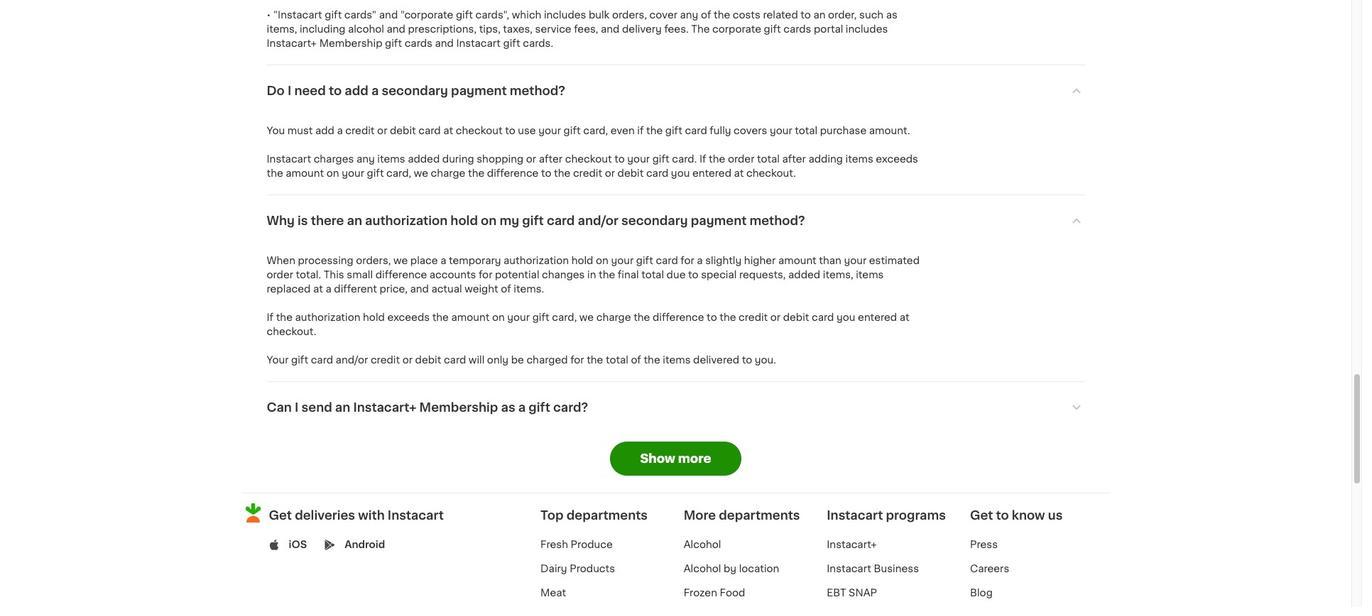 Task type: describe. For each thing, give the bounding box(es) containing it.
0 horizontal spatial for
[[479, 270, 493, 280]]

total down covers
[[757, 154, 780, 164]]

card up why is there an authorization hold on my gift card and/or secondary payment method? dropdown button
[[646, 169, 669, 179]]

card inside dropdown button
[[547, 215, 575, 227]]

2 vertical spatial amount
[[451, 313, 490, 323]]

1 after from the left
[[539, 154, 563, 164]]

can i send an instacart+ membership as a gift card? button
[[267, 382, 1085, 433]]

fresh produce
[[541, 540, 613, 550]]

blog
[[970, 588, 993, 598]]

frozen food
[[684, 588, 745, 598]]

total right "charged"
[[606, 355, 628, 365]]

if inside when processing orders, we place a temporary authorization hold on your gift card for a slightly higher amount than your estimated order total. this small difference accounts for potential changes in the final total due to special requests, added items, items replaced at a different price, and actual weight of items. if the authorization hold exceeds the amount on your gift card, we charge the difference to the credit or debit card you entered at checkout. your gift card and/or credit or debit card will only be charged for the total of the items delivered to you.
[[267, 313, 274, 323]]

ebt snap
[[827, 588, 877, 598]]

0 vertical spatial for
[[681, 256, 695, 266]]

your up items,
[[844, 256, 867, 266]]

final
[[618, 270, 639, 280]]

do i need to add a secondary payment method?
[[267, 85, 565, 97]]

on up in
[[596, 256, 609, 266]]

deliveries
[[295, 510, 355, 522]]

your down items.
[[507, 313, 530, 323]]

card, inside when processing orders, we place a temporary authorization hold on your gift card for a slightly higher amount than your estimated order total. this small difference accounts for potential changes in the final total due to special requests, added items, items replaced at a different price, and actual weight of items. if the authorization hold exceeds the amount on your gift card, we charge the difference to the credit or debit card you entered at checkout. your gift card and/or credit or debit card will only be charged for the total of the items delivered to you.
[[552, 313, 577, 323]]

get to know us
[[970, 510, 1063, 522]]

be
[[511, 355, 524, 365]]

purchase
[[820, 126, 867, 136]]

can
[[267, 402, 292, 414]]

your down "any"
[[342, 169, 364, 179]]

a left slightly
[[697, 256, 703, 266]]

show
[[640, 453, 675, 465]]

ebt
[[827, 588, 846, 598]]

price,
[[380, 284, 408, 294]]

you inside you must add a credit or debit card at checkout to use your gift card, even if the gift card fully covers your total purchase amount. instacart charges any items added during shopping or after checkout to your gift card. if the order total after adding items exceeds the amount on your gift card, we charge the difference to the credit or debit card you entered at checkout.
[[671, 169, 690, 179]]

use
[[518, 126, 536, 136]]

and/or inside when processing orders, we place a temporary authorization hold on your gift card for a slightly higher amount than your estimated order total. this small difference accounts for potential changes in the final total due to special requests, added items, items replaced at a different price, and actual weight of items. if the authorization hold exceeds the amount on your gift card, we charge the difference to the credit or debit card you entered at checkout. your gift card and/or credit or debit card will only be charged for the total of the items delivered to you.
[[336, 355, 368, 365]]

need
[[294, 85, 326, 97]]

android
[[345, 540, 385, 550]]

delivered
[[693, 355, 739, 365]]

i for can
[[295, 402, 299, 414]]

alcohol by location link
[[684, 564, 779, 574]]

difference inside you must add a credit or debit card at checkout to use your gift card, even if the gift card fully covers your total purchase amount. instacart charges any items added during shopping or after checkout to your gift card. if the order total after adding items exceeds the amount on your gift card, we charge the difference to the credit or debit card you entered at checkout.
[[487, 169, 539, 179]]

to up delivered
[[707, 313, 717, 323]]

if
[[637, 126, 644, 136]]

small
[[347, 270, 373, 280]]

the right "charged"
[[587, 355, 603, 365]]

a inside dropdown button
[[518, 402, 526, 414]]

you
[[267, 126, 285, 136]]

items,
[[823, 270, 854, 280]]

0 vertical spatial of
[[501, 284, 511, 294]]

do
[[267, 85, 285, 97]]

we inside you must add a credit or debit card at checkout to use your gift card, even if the gift card fully covers your total purchase amount. instacart charges any items added during shopping or after checkout to your gift card. if the order total after adding items exceeds the amount on your gift card, we charge the difference to the credit or debit card you entered at checkout.
[[414, 169, 428, 179]]

at down estimated
[[900, 313, 910, 323]]

business
[[874, 564, 919, 574]]

gift inside can i send an instacart+ membership as a gift card? dropdown button
[[529, 402, 550, 414]]

credit up "any"
[[345, 126, 375, 136]]

android link
[[345, 538, 385, 552]]

instacart business
[[827, 564, 919, 574]]

instacart+ link
[[827, 540, 877, 550]]

different
[[334, 284, 377, 294]]

at down total.
[[313, 284, 323, 294]]

place
[[410, 256, 438, 266]]

card up due
[[656, 256, 678, 266]]

on down weight
[[492, 313, 505, 323]]

special
[[701, 270, 737, 280]]

0 horizontal spatial authorization
[[295, 313, 360, 323]]

ebt snap link
[[827, 588, 877, 598]]

food
[[720, 588, 745, 598]]

why
[[267, 215, 295, 227]]

or down use
[[526, 154, 536, 164]]

temporary
[[449, 256, 501, 266]]

weight
[[465, 284, 498, 294]]

amount inside you must add a credit or debit card at checkout to use your gift card, even if the gift card fully covers your total purchase amount. instacart charges any items added during shopping or after checkout to your gift card. if the order total after adding items exceeds the amount on your gift card, we charge the difference to the credit or debit card you entered at checkout.
[[286, 169, 324, 179]]

adding
[[809, 154, 843, 164]]

covers
[[734, 126, 767, 136]]

by
[[724, 564, 737, 574]]

0 vertical spatial checkout
[[456, 126, 503, 136]]

1 vertical spatial instacart+
[[827, 540, 877, 550]]

to inside dropdown button
[[329, 85, 342, 97]]

card left fully
[[685, 126, 707, 136]]

ios app store logo image
[[269, 540, 279, 550]]

a up accounts on the left of page
[[440, 256, 446, 266]]

card down do i need to add a secondary payment method?
[[419, 126, 441, 136]]

careers link
[[970, 564, 1010, 574]]

to up why is there an authorization hold on my gift card and/or secondary payment method?
[[541, 169, 552, 179]]

card left will on the left of the page
[[444, 355, 466, 365]]

2 vertical spatial difference
[[653, 313, 704, 323]]

membership
[[419, 402, 498, 414]]

gift up final
[[636, 256, 653, 266]]

checkout. inside you must add a credit or debit card at checkout to use your gift card, even if the gift card fully covers your total purchase amount. instacart charges any items added during shopping or after checkout to your gift card. if the order total after adding items exceeds the amount on your gift card, we charge the difference to the credit or debit card you entered at checkout.
[[747, 169, 796, 179]]

than
[[819, 256, 842, 266]]

us
[[1048, 510, 1063, 522]]

actual
[[431, 284, 462, 294]]

the up can i send an instacart+ membership as a gift card? dropdown button
[[644, 355, 660, 365]]

the right "if"
[[646, 126, 663, 136]]

debit down even
[[618, 169, 644, 179]]

1 vertical spatial hold
[[572, 256, 593, 266]]

method? inside dropdown button
[[510, 85, 565, 97]]

alcohol link
[[684, 540, 721, 550]]

authorization inside why is there an authorization hold on my gift card and/or secondary payment method? dropdown button
[[365, 215, 448, 227]]

method? inside dropdown button
[[750, 215, 805, 227]]

instacart up instacart+ link
[[827, 510, 883, 522]]

add inside dropdown button
[[345, 85, 369, 97]]

fresh produce link
[[541, 540, 613, 550]]

show more button
[[610, 442, 742, 476]]

1 horizontal spatial for
[[570, 355, 584, 365]]

the down actual
[[432, 313, 449, 323]]

you must add a credit or debit card at checkout to use your gift card, even if the gift card fully covers your total purchase amount. instacart charges any items added during shopping or after checkout to your gift card. if the order total after adding items exceeds the amount on your gift card, we charge the difference to the credit or debit card you entered at checkout.
[[267, 126, 921, 179]]

ios
[[289, 540, 307, 550]]

payment inside dropdown button
[[451, 85, 507, 97]]

snap
[[849, 588, 877, 598]]

gift down items.
[[532, 313, 550, 323]]

items.
[[514, 284, 544, 294]]

order inside you must add a credit or debit card at checkout to use your gift card, even if the gift card fully covers your total purchase amount. instacart charges any items added during shopping or after checkout to your gift card. if the order total after adding items exceeds the amount on your gift card, we charge the difference to the credit or debit card you entered at checkout.
[[728, 154, 755, 164]]

entered inside you must add a credit or debit card at checkout to use your gift card, even if the gift card fully covers your total purchase amount. instacart charges any items added during shopping or after checkout to your gift card. if the order total after adding items exceeds the amount on your gift card, we charge the difference to the credit or debit card you entered at checkout.
[[692, 169, 732, 179]]

dairy products link
[[541, 564, 615, 574]]

charge inside you must add a credit or debit card at checkout to use your gift card, even if the gift card fully covers your total purchase amount. instacart charges any items added during shopping or after checkout to your gift card. if the order total after adding items exceeds the amount on your gift card, we charge the difference to the credit or debit card you entered at checkout.
[[431, 169, 466, 179]]

a inside you must add a credit or debit card at checkout to use your gift card, even if the gift card fully covers your total purchase amount. instacart charges any items added during shopping or after checkout to your gift card. if the order total after adding items exceeds the amount on your gift card, we charge the difference to the credit or debit card you entered at checkout.
[[337, 126, 343, 136]]

in
[[587, 270, 596, 280]]

must
[[288, 126, 313, 136]]

why is there an authorization hold on my gift card and/or secondary payment method? button
[[267, 196, 1085, 247]]

2 horizontal spatial card,
[[583, 126, 608, 136]]

send
[[302, 402, 332, 414]]

charges
[[314, 154, 354, 164]]

card right your at the bottom
[[311, 355, 333, 365]]

credit up can i send an instacart+ membership as a gift card?
[[371, 355, 400, 365]]

fully
[[710, 126, 731, 136]]

know
[[1012, 510, 1045, 522]]

1 vertical spatial authorization
[[504, 256, 569, 266]]

even
[[611, 126, 635, 136]]

2 after from the left
[[782, 154, 806, 164]]

alcohol by location
[[684, 564, 779, 574]]

amount.
[[869, 126, 910, 136]]

the down fully
[[709, 154, 725, 164]]

android play store logo image
[[325, 540, 335, 550]]

instacart business link
[[827, 564, 919, 574]]

at up "during"
[[443, 126, 453, 136]]

the down replaced
[[276, 313, 293, 323]]

your up final
[[611, 256, 634, 266]]

total up adding
[[795, 126, 818, 136]]

and
[[410, 284, 429, 294]]

top departments
[[541, 510, 648, 522]]

gift right your at the bottom
[[291, 355, 308, 365]]

meat
[[541, 588, 566, 598]]

credit up why is there an authorization hold on my gift card and/or secondary payment method?
[[573, 169, 602, 179]]

fresh
[[541, 540, 568, 550]]

items down estimated
[[856, 270, 884, 280]]

2 horizontal spatial amount
[[778, 256, 817, 266]]

location
[[739, 564, 779, 574]]

do i need to add a secondary payment method? button
[[267, 66, 1085, 117]]

meat link
[[541, 588, 566, 598]]

instacart shopper app logo image
[[241, 502, 265, 525]]

the down you
[[267, 169, 283, 179]]

accounts
[[430, 270, 476, 280]]

the down final
[[634, 313, 650, 323]]

processing
[[298, 256, 354, 266]]

or up can i send an instacart+ membership as a gift card?
[[402, 355, 413, 365]]

more
[[678, 453, 711, 465]]

to right due
[[688, 270, 699, 280]]

can i send an instacart+ membership as a gift card?
[[267, 402, 588, 414]]

card down items,
[[812, 313, 834, 323]]

your down "if"
[[627, 154, 650, 164]]

this
[[324, 270, 344, 280]]

when
[[267, 256, 295, 266]]

you.
[[755, 355, 776, 365]]

debit down requests,
[[783, 313, 809, 323]]

2 horizontal spatial we
[[579, 313, 594, 323]]



Task type: locate. For each thing, give the bounding box(es) containing it.
potential
[[495, 270, 539, 280]]

there
[[311, 215, 344, 227]]

instacart inside you must add a credit or debit card at checkout to use your gift card, even if the gift card fully covers your total purchase amount. instacart charges any items added during shopping or after checkout to your gift card. if the order total after adding items exceeds the amount on your gift card, we charge the difference to the credit or debit card you entered at checkout.
[[267, 154, 311, 164]]

0 vertical spatial checkout.
[[747, 169, 796, 179]]

on inside why is there an authorization hold on my gift card and/or secondary payment method? dropdown button
[[481, 215, 497, 227]]

entered down card.
[[692, 169, 732, 179]]

method? up use
[[510, 85, 565, 97]]

1 get from the left
[[269, 510, 292, 522]]

card
[[419, 126, 441, 136], [685, 126, 707, 136], [646, 169, 669, 179], [547, 215, 575, 227], [656, 256, 678, 266], [812, 313, 834, 323], [311, 355, 333, 365], [444, 355, 466, 365]]

or down even
[[605, 169, 615, 179]]

for
[[681, 256, 695, 266], [479, 270, 493, 280], [570, 355, 584, 365]]

1 horizontal spatial hold
[[451, 215, 478, 227]]

1 vertical spatial charge
[[596, 313, 631, 323]]

at down covers
[[734, 169, 744, 179]]

1 vertical spatial for
[[479, 270, 493, 280]]

1 horizontal spatial of
[[631, 355, 641, 365]]

checkout. up your at the bottom
[[267, 327, 316, 337]]

difference down due
[[653, 313, 704, 323]]

instacart+ right send
[[353, 402, 417, 414]]

1 vertical spatial added
[[788, 270, 821, 280]]

is
[[298, 215, 308, 227]]

1 vertical spatial we
[[393, 256, 408, 266]]

credit down requests,
[[739, 313, 768, 323]]

instacart down instacart+ link
[[827, 564, 871, 574]]

hold
[[451, 215, 478, 227], [572, 256, 593, 266], [363, 313, 385, 323]]

on
[[327, 169, 339, 179], [481, 215, 497, 227], [596, 256, 609, 266], [492, 313, 505, 323]]

1 horizontal spatial card,
[[552, 313, 577, 323]]

total.
[[296, 270, 321, 280]]

1 alcohol from the top
[[684, 540, 721, 550]]

add inside you must add a credit or debit card at checkout to use your gift card, even if the gift card fully covers your total purchase amount. instacart charges any items added during shopping or after checkout to your gift card. if the order total after adding items exceeds the amount on your gift card, we charge the difference to the credit or debit card you entered at checkout.
[[315, 126, 334, 136]]

1 vertical spatial checkout.
[[267, 327, 316, 337]]

added inside when processing orders, we place a temporary authorization hold on your gift card for a slightly higher amount than your estimated order total. this small difference accounts for potential changes in the final total due to special requests, added items, items replaced at a different price, and actual weight of items. if the authorization hold exceeds the amount on your gift card, we charge the difference to the credit or debit card you entered at checkout. your gift card and/or credit or debit card will only be charged for the total of the items delivered to you.
[[788, 270, 821, 280]]

frozen
[[684, 588, 717, 598]]

alcohol
[[684, 540, 721, 550], [684, 564, 721, 574]]

gift left card.
[[653, 154, 670, 164]]

add right the need
[[345, 85, 369, 97]]

1 vertical spatial of
[[631, 355, 641, 365]]

or up you. in the bottom of the page
[[771, 313, 781, 323]]

2 vertical spatial card,
[[552, 313, 577, 323]]

difference down the 'shopping'
[[487, 169, 539, 179]]

0 vertical spatial if
[[700, 154, 706, 164]]

get up press
[[970, 510, 993, 522]]

0 horizontal spatial add
[[315, 126, 334, 136]]

to left know
[[996, 510, 1009, 522]]

2 horizontal spatial difference
[[653, 313, 704, 323]]

or down do i need to add a secondary payment method?
[[377, 126, 387, 136]]

top
[[541, 510, 564, 522]]

on inside you must add a credit or debit card at checkout to use your gift card, even if the gift card fully covers your total purchase amount. instacart charges any items added during shopping or after checkout to your gift card. if the order total after adding items exceeds the amount on your gift card, we charge the difference to the credit or debit card you entered at checkout.
[[327, 169, 339, 179]]

1 vertical spatial payment
[[691, 215, 747, 227]]

get deliveries with instacart
[[269, 510, 444, 522]]

programs
[[886, 510, 946, 522]]

a
[[371, 85, 379, 97], [337, 126, 343, 136], [440, 256, 446, 266], [697, 256, 703, 266], [326, 284, 332, 294], [518, 402, 526, 414]]

after
[[539, 154, 563, 164], [782, 154, 806, 164]]

0 horizontal spatial charge
[[431, 169, 466, 179]]

instacart+ inside dropdown button
[[353, 402, 417, 414]]

if inside you must add a credit or debit card at checkout to use your gift card, even if the gift card fully covers your total purchase amount. instacart charges any items added during shopping or after checkout to your gift card. if the order total after adding items exceeds the amount on your gift card, we charge the difference to the credit or debit card you entered at checkout.
[[700, 154, 706, 164]]

to down even
[[615, 154, 625, 164]]

method? up the higher
[[750, 215, 805, 227]]

hold down different
[[363, 313, 385, 323]]

on left my
[[481, 215, 497, 227]]

0 vertical spatial charge
[[431, 169, 466, 179]]

2 vertical spatial authorization
[[295, 313, 360, 323]]

2 alcohol from the top
[[684, 564, 721, 574]]

1 vertical spatial secondary
[[622, 215, 688, 227]]

1 vertical spatial checkout
[[565, 154, 612, 164]]

ios link
[[289, 538, 307, 552]]

frozen food link
[[684, 588, 745, 598]]

1 horizontal spatial secondary
[[622, 215, 688, 227]]

i inside dropdown button
[[295, 402, 299, 414]]

slightly
[[705, 256, 742, 266]]

or
[[377, 126, 387, 136], [526, 154, 536, 164], [605, 169, 615, 179], [771, 313, 781, 323], [402, 355, 413, 365]]

shopping
[[477, 154, 524, 164]]

an right there
[[347, 215, 362, 227]]

0 horizontal spatial payment
[[451, 85, 507, 97]]

0 vertical spatial exceeds
[[876, 154, 918, 164]]

0 horizontal spatial hold
[[363, 313, 385, 323]]

debit up can i send an instacart+ membership as a gift card?
[[415, 355, 441, 365]]

as
[[501, 402, 515, 414]]

you down items,
[[837, 313, 856, 323]]

0 horizontal spatial exceeds
[[387, 313, 430, 323]]

the right in
[[599, 270, 615, 280]]

get for get deliveries with instacart
[[269, 510, 292, 522]]

1 vertical spatial i
[[295, 402, 299, 414]]

due
[[667, 270, 686, 280]]

0 vertical spatial card,
[[583, 126, 608, 136]]

an for authorization
[[347, 215, 362, 227]]

0 horizontal spatial entered
[[692, 169, 732, 179]]

0 vertical spatial and/or
[[578, 215, 619, 227]]

order down when on the left top of page
[[267, 270, 293, 280]]

alcohol for alcohol by location
[[684, 564, 721, 574]]

amount down weight
[[451, 313, 490, 323]]

debit down do i need to add a secondary payment method?
[[390, 126, 416, 136]]

hold up in
[[572, 256, 593, 266]]

higher
[[744, 256, 776, 266]]

dairy products
[[541, 564, 615, 574]]

2 departments from the left
[[719, 510, 800, 522]]

0 vertical spatial payment
[[451, 85, 507, 97]]

card.
[[672, 154, 697, 164]]

gift left "card?"
[[529, 402, 550, 414]]

alcohol down more
[[684, 540, 721, 550]]

1 horizontal spatial added
[[788, 270, 821, 280]]

checkout. down covers
[[747, 169, 796, 179]]

instacart right with
[[388, 510, 444, 522]]

your right covers
[[770, 126, 793, 136]]

replaced
[[267, 284, 311, 294]]

1 horizontal spatial you
[[837, 313, 856, 323]]

1 vertical spatial exceeds
[[387, 313, 430, 323]]

1 horizontal spatial add
[[345, 85, 369, 97]]

an for instacart+
[[335, 402, 350, 414]]

added left "during"
[[408, 154, 440, 164]]

payment
[[451, 85, 507, 97], [691, 215, 747, 227]]

entered inside when processing orders, we place a temporary authorization hold on your gift card for a slightly higher amount than your estimated order total. this small difference accounts for potential changes in the final total due to special requests, added items, items replaced at a different price, and actual weight of items. if the authorization hold exceeds the amount on your gift card, we charge the difference to the credit or debit card you entered at checkout. your gift card and/or credit or debit card will only be charged for the total of the items delivered to you.
[[858, 313, 897, 323]]

0 horizontal spatial if
[[267, 313, 274, 323]]

2 get from the left
[[970, 510, 993, 522]]

0 vertical spatial you
[[671, 169, 690, 179]]

1 vertical spatial and/or
[[336, 355, 368, 365]]

0 vertical spatial hold
[[451, 215, 478, 227]]

gift inside why is there an authorization hold on my gift card and/or secondary payment method? dropdown button
[[522, 215, 544, 227]]

1 horizontal spatial entered
[[858, 313, 897, 323]]

i right can
[[295, 402, 299, 414]]

1 horizontal spatial if
[[700, 154, 706, 164]]

added inside you must add a credit or debit card at checkout to use your gift card, even if the gift card fully covers your total purchase amount. instacart charges any items added during shopping or after checkout to your gift card. if the order total after adding items exceeds the amount on your gift card, we charge the difference to the credit or debit card you entered at checkout.
[[408, 154, 440, 164]]

1 horizontal spatial amount
[[451, 313, 490, 323]]

0 vertical spatial difference
[[487, 169, 539, 179]]

any
[[356, 154, 375, 164]]

0 horizontal spatial card,
[[386, 169, 411, 179]]

0 horizontal spatial after
[[539, 154, 563, 164]]

payment inside dropdown button
[[691, 215, 747, 227]]

press
[[970, 540, 998, 550]]

after right the 'shopping'
[[539, 154, 563, 164]]

1 vertical spatial alcohol
[[684, 564, 721, 574]]

you
[[671, 169, 690, 179], [837, 313, 856, 323]]

if right card.
[[700, 154, 706, 164]]

1 vertical spatial an
[[335, 402, 350, 414]]

instacart+
[[353, 402, 417, 414], [827, 540, 877, 550]]

departments for more departments
[[719, 510, 800, 522]]

authorization up the potential
[[504, 256, 569, 266]]

checkout
[[456, 126, 503, 136], [565, 154, 612, 164]]

2 horizontal spatial authorization
[[504, 256, 569, 266]]

added
[[408, 154, 440, 164], [788, 270, 821, 280]]

0 horizontal spatial checkout
[[456, 126, 503, 136]]

debit
[[390, 126, 416, 136], [618, 169, 644, 179], [783, 313, 809, 323], [415, 355, 441, 365]]

0 vertical spatial alcohol
[[684, 540, 721, 550]]

1 horizontal spatial charge
[[596, 313, 631, 323]]

we
[[414, 169, 428, 179], [393, 256, 408, 266], [579, 313, 594, 323]]

get for get to know us
[[970, 510, 993, 522]]

and/or inside dropdown button
[[578, 215, 619, 227]]

0 vertical spatial added
[[408, 154, 440, 164]]

requests,
[[739, 270, 786, 280]]

will
[[469, 355, 485, 365]]

to left use
[[505, 126, 515, 136]]

secondary inside dropdown button
[[622, 215, 688, 227]]

1 horizontal spatial exceeds
[[876, 154, 918, 164]]

exceeds inside you must add a credit or debit card at checkout to use your gift card, even if the gift card fully covers your total purchase amount. instacart charges any items added during shopping or after checkout to your gift card. if the order total after adding items exceeds the amount on your gift card, we charge the difference to the credit or debit card you entered at checkout.
[[876, 154, 918, 164]]

0 horizontal spatial order
[[267, 270, 293, 280]]

0 horizontal spatial i
[[288, 85, 291, 97]]

0 vertical spatial secondary
[[382, 85, 448, 97]]

0 horizontal spatial and/or
[[336, 355, 368, 365]]

card?
[[553, 402, 588, 414]]

order
[[728, 154, 755, 164], [267, 270, 293, 280]]

alcohol for alcohol 'link'
[[684, 540, 721, 550]]

0 horizontal spatial added
[[408, 154, 440, 164]]

exceeds down amount.
[[876, 154, 918, 164]]

2 horizontal spatial hold
[[572, 256, 593, 266]]

card,
[[583, 126, 608, 136], [386, 169, 411, 179], [552, 313, 577, 323]]

estimated
[[869, 256, 920, 266]]

you inside when processing orders, we place a temporary authorization hold on your gift card for a slightly higher amount than your estimated order total. this small difference accounts for potential changes in the final total due to special requests, added items, items replaced at a different price, and actual weight of items. if the authorization hold exceeds the amount on your gift card, we charge the difference to the credit or debit card you entered at checkout. your gift card and/or credit or debit card will only be charged for the total of the items delivered to you.
[[837, 313, 856, 323]]

0 vertical spatial amount
[[286, 169, 324, 179]]

a inside dropdown button
[[371, 85, 379, 97]]

gift down "any"
[[367, 169, 384, 179]]

authorization up place
[[365, 215, 448, 227]]

during
[[442, 154, 474, 164]]

to left you. in the bottom of the page
[[742, 355, 752, 365]]

order inside when processing orders, we place a temporary authorization hold on your gift card for a slightly higher amount than your estimated order total. this small difference accounts for potential changes in the final total due to special requests, added items, items replaced at a different price, and actual weight of items. if the authorization hold exceeds the amount on your gift card, we charge the difference to the credit or debit card you entered at checkout. your gift card and/or credit or debit card will only be charged for the total of the items delivered to you.
[[267, 270, 293, 280]]

method?
[[510, 85, 565, 97], [750, 215, 805, 227]]

0 horizontal spatial you
[[671, 169, 690, 179]]

the down "during"
[[468, 169, 485, 179]]

1 departments from the left
[[567, 510, 648, 522]]

departments for top departments
[[567, 510, 648, 522]]

more
[[684, 510, 716, 522]]

added down "than"
[[788, 270, 821, 280]]

orders,
[[356, 256, 391, 266]]

0 vertical spatial authorization
[[365, 215, 448, 227]]

2 vertical spatial hold
[[363, 313, 385, 323]]

order down covers
[[728, 154, 755, 164]]

2 horizontal spatial for
[[681, 256, 695, 266]]

1 horizontal spatial departments
[[719, 510, 800, 522]]

items left delivered
[[663, 355, 691, 365]]

your
[[539, 126, 561, 136], [770, 126, 793, 136], [627, 154, 650, 164], [342, 169, 364, 179], [611, 256, 634, 266], [844, 256, 867, 266], [507, 313, 530, 323]]

0 vertical spatial i
[[288, 85, 291, 97]]

i right do
[[288, 85, 291, 97]]

0 horizontal spatial departments
[[567, 510, 648, 522]]

items down purchase at the right top
[[846, 154, 873, 164]]

the down special
[[720, 313, 736, 323]]

difference up price, on the top left of the page
[[376, 270, 427, 280]]

press link
[[970, 540, 998, 550]]

products
[[570, 564, 615, 574]]

0 vertical spatial entered
[[692, 169, 732, 179]]

of
[[501, 284, 511, 294], [631, 355, 641, 365]]

for up weight
[[479, 270, 493, 280]]

2 vertical spatial for
[[570, 355, 584, 365]]

exceeds inside when processing orders, we place a temporary authorization hold on your gift card for a slightly higher amount than your estimated order total. this small difference accounts for potential changes in the final total due to special requests, added items, items replaced at a different price, and actual weight of items. if the authorization hold exceeds the amount on your gift card, we charge the difference to the credit or debit card you entered at checkout. your gift card and/or credit or debit card will only be charged for the total of the items delivered to you.
[[387, 313, 430, 323]]

gift right my
[[522, 215, 544, 227]]

a down this
[[326, 284, 332, 294]]

1 vertical spatial order
[[267, 270, 293, 280]]

hold inside dropdown button
[[451, 215, 478, 227]]

charge inside when processing orders, we place a temporary authorization hold on your gift card for a slightly higher amount than your estimated order total. this small difference accounts for potential changes in the final total due to special requests, added items, items replaced at a different price, and actual weight of items. if the authorization hold exceeds the amount on your gift card, we charge the difference to the credit or debit card you entered at checkout. your gift card and/or credit or debit card will only be charged for the total of the items delivered to you.
[[596, 313, 631, 323]]

a right the need
[[371, 85, 379, 97]]

1 horizontal spatial we
[[414, 169, 428, 179]]

your right use
[[539, 126, 561, 136]]

a up charges
[[337, 126, 343, 136]]

1 vertical spatial add
[[315, 126, 334, 136]]

i for do
[[288, 85, 291, 97]]

departments up produce
[[567, 510, 648, 522]]

the up why is there an authorization hold on my gift card and/or secondary payment method?
[[554, 169, 571, 179]]

1 vertical spatial difference
[[376, 270, 427, 280]]

gift up card.
[[665, 126, 682, 136]]

on down charges
[[327, 169, 339, 179]]

1 horizontal spatial and/or
[[578, 215, 619, 227]]

1 horizontal spatial order
[[728, 154, 755, 164]]

1 horizontal spatial checkout.
[[747, 169, 796, 179]]

alcohol down alcohol 'link'
[[684, 564, 721, 574]]

amount down charges
[[286, 169, 324, 179]]

only
[[487, 355, 509, 365]]

entered
[[692, 169, 732, 179], [858, 313, 897, 323]]

0 horizontal spatial difference
[[376, 270, 427, 280]]

1 horizontal spatial method?
[[750, 215, 805, 227]]

1 vertical spatial you
[[837, 313, 856, 323]]

0 vertical spatial instacart+
[[353, 402, 417, 414]]

1 horizontal spatial i
[[295, 402, 299, 414]]

0 horizontal spatial checkout.
[[267, 327, 316, 337]]

0 vertical spatial an
[[347, 215, 362, 227]]

of up can i send an instacart+ membership as a gift card? dropdown button
[[631, 355, 641, 365]]

your
[[267, 355, 289, 365]]

2 vertical spatial we
[[579, 313, 594, 323]]

exceeds down the and
[[387, 313, 430, 323]]

charge down "during"
[[431, 169, 466, 179]]

1 horizontal spatial after
[[782, 154, 806, 164]]

get
[[269, 510, 292, 522], [970, 510, 993, 522]]

1 horizontal spatial get
[[970, 510, 993, 522]]

secondary inside dropdown button
[[382, 85, 448, 97]]

produce
[[571, 540, 613, 550]]

1 vertical spatial if
[[267, 313, 274, 323]]

difference
[[487, 169, 539, 179], [376, 270, 427, 280], [653, 313, 704, 323]]

authorization down different
[[295, 313, 360, 323]]

1 vertical spatial card,
[[386, 169, 411, 179]]

show more
[[640, 453, 711, 465]]

0 vertical spatial order
[[728, 154, 755, 164]]

gift
[[564, 126, 581, 136], [665, 126, 682, 136], [653, 154, 670, 164], [367, 169, 384, 179], [522, 215, 544, 227], [636, 256, 653, 266], [532, 313, 550, 323], [291, 355, 308, 365], [529, 402, 550, 414]]

1 vertical spatial method?
[[750, 215, 805, 227]]

add right the must
[[315, 126, 334, 136]]

my
[[500, 215, 519, 227]]

gift right use
[[564, 126, 581, 136]]

1 horizontal spatial checkout
[[565, 154, 612, 164]]

the
[[646, 126, 663, 136], [709, 154, 725, 164], [267, 169, 283, 179], [468, 169, 485, 179], [554, 169, 571, 179], [599, 270, 615, 280], [276, 313, 293, 323], [432, 313, 449, 323], [634, 313, 650, 323], [720, 313, 736, 323], [587, 355, 603, 365], [644, 355, 660, 365]]

0 horizontal spatial we
[[393, 256, 408, 266]]

exceeds
[[876, 154, 918, 164], [387, 313, 430, 323]]

items right "any"
[[377, 154, 405, 164]]

total left due
[[642, 270, 664, 280]]

i inside dropdown button
[[288, 85, 291, 97]]

checkout down even
[[565, 154, 612, 164]]

checkout. inside when processing orders, we place a temporary authorization hold on your gift card for a slightly higher amount than your estimated order total. this small difference accounts for potential changes in the final total due to special requests, added items, items replaced at a different price, and actual weight of items. if the authorization hold exceeds the amount on your gift card, we charge the difference to the credit or debit card you entered at checkout. your gift card and/or credit or debit card will only be charged for the total of the items delivered to you.
[[267, 327, 316, 337]]



Task type: vqa. For each thing, say whether or not it's contained in the screenshot.
Add to the bottom
yes



